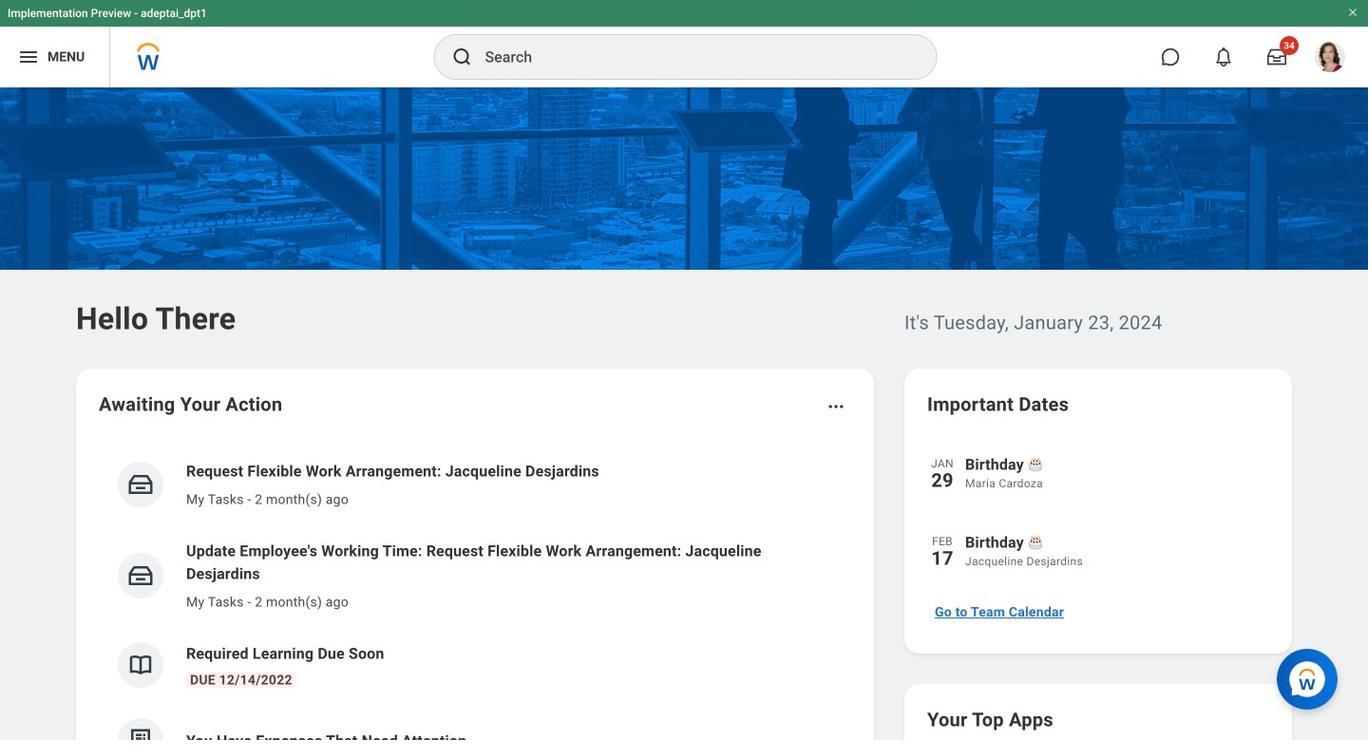 Task type: vqa. For each thing, say whether or not it's contained in the screenshot.
justify "icon"
yes



Task type: locate. For each thing, give the bounding box(es) containing it.
0 vertical spatial inbox image
[[126, 470, 155, 499]]

inbox image
[[126, 470, 155, 499], [126, 562, 155, 590]]

Search Workday  search field
[[485, 36, 898, 78]]

close environment banner image
[[1348, 7, 1359, 18]]

profile logan mcneil image
[[1315, 42, 1346, 76]]

justify image
[[17, 46, 40, 68]]

search image
[[451, 46, 474, 68]]

banner
[[0, 0, 1369, 87]]

1 inbox image from the top
[[126, 470, 155, 499]]

list
[[99, 445, 852, 740]]

1 vertical spatial inbox image
[[126, 562, 155, 590]]

main content
[[0, 87, 1369, 740]]

book open image
[[126, 651, 155, 680]]



Task type: describe. For each thing, give the bounding box(es) containing it.
dashboard expenses image
[[126, 727, 155, 740]]

notifications large image
[[1215, 48, 1234, 67]]

inbox large image
[[1268, 48, 1287, 67]]

2 inbox image from the top
[[126, 562, 155, 590]]

related actions image
[[827, 397, 846, 416]]



